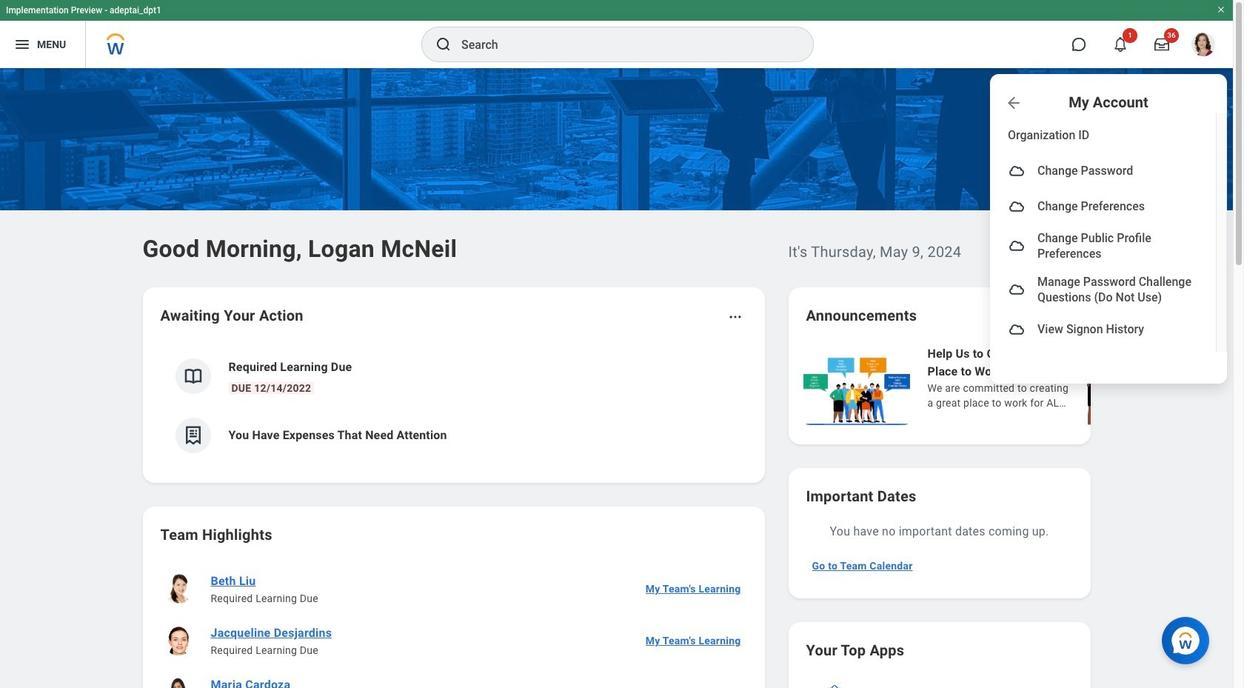 Task type: locate. For each thing, give the bounding box(es) containing it.
5 avatar image from the top
[[1008, 321, 1026, 338]]

2 avatar image from the top
[[1008, 198, 1026, 216]]

5 menu item from the top
[[990, 312, 1216, 347]]

4 avatar image from the top
[[1008, 281, 1026, 299]]

book open image
[[182, 365, 204, 387]]

logan mcneil image
[[1192, 33, 1215, 56]]

1 avatar image from the top
[[1008, 162, 1026, 180]]

menu
[[990, 113, 1227, 352]]

avatar image for 3rd menu item from the top of the page
[[1008, 237, 1026, 255]]

list
[[800, 344, 1244, 427], [160, 347, 747, 465], [160, 563, 747, 688]]

2 menu item from the top
[[990, 189, 1216, 224]]

3 menu item from the top
[[990, 224, 1216, 268]]

3 avatar image from the top
[[1008, 237, 1026, 255]]

chevron right small image
[[1054, 308, 1068, 323]]

status
[[993, 310, 1017, 321]]

main content
[[0, 68, 1244, 688]]

banner
[[0, 0, 1233, 384]]

avatar image for second menu item
[[1008, 198, 1026, 216]]

4 menu item from the top
[[990, 268, 1216, 312]]

chevron left small image
[[1027, 308, 1042, 323]]

menu item
[[990, 153, 1216, 189], [990, 189, 1216, 224], [990, 224, 1216, 268], [990, 268, 1216, 312], [990, 312, 1216, 347]]

avatar image
[[1008, 162, 1026, 180], [1008, 198, 1026, 216], [1008, 237, 1026, 255], [1008, 281, 1026, 299], [1008, 321, 1026, 338]]

search image
[[435, 36, 453, 53]]



Task type: describe. For each thing, give the bounding box(es) containing it.
close environment banner image
[[1217, 5, 1226, 14]]

avatar image for first menu item from the top of the page
[[1008, 162, 1026, 180]]

1 menu item from the top
[[990, 153, 1216, 189]]

related actions image
[[728, 310, 743, 324]]

dashboard expenses image
[[182, 424, 204, 447]]

back image
[[1005, 94, 1023, 111]]

inbox large image
[[1155, 37, 1170, 52]]

notifications large image
[[1113, 37, 1128, 52]]

justify image
[[13, 36, 31, 53]]

avatar image for 4th menu item from the top
[[1008, 281, 1026, 299]]

avatar image for 5th menu item
[[1008, 321, 1026, 338]]

Search Workday  search field
[[461, 28, 783, 61]]



Task type: vqa. For each thing, say whether or not it's contained in the screenshot.
fourth AVATAR from the top
yes



